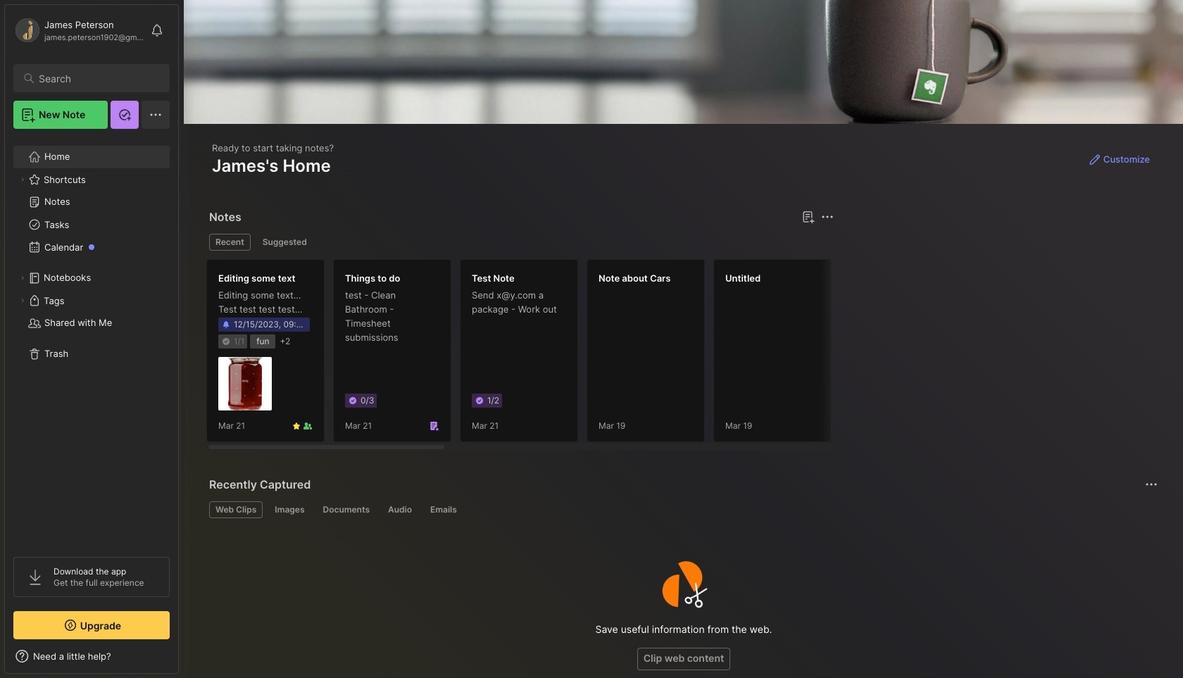 Task type: locate. For each thing, give the bounding box(es) containing it.
None search field
[[39, 70, 157, 87]]

thumbnail image
[[218, 357, 272, 411]]

more actions image for leftmost more actions field
[[820, 209, 836, 225]]

1 horizontal spatial more actions field
[[1142, 475, 1162, 495]]

row group
[[206, 259, 1184, 451]]

tab
[[209, 234, 251, 251], [256, 234, 313, 251], [209, 502, 263, 519], [269, 502, 311, 519], [317, 502, 376, 519], [382, 502, 419, 519], [424, 502, 464, 519]]

0 horizontal spatial more actions image
[[820, 209, 836, 225]]

tree
[[5, 137, 178, 545]]

more actions image
[[820, 209, 836, 225], [1144, 476, 1161, 493]]

main element
[[0, 0, 183, 679]]

more actions image for rightmost more actions field
[[1144, 476, 1161, 493]]

More actions field
[[818, 207, 838, 227], [1142, 475, 1162, 495]]

1 horizontal spatial more actions image
[[1144, 476, 1161, 493]]

1 vertical spatial tab list
[[209, 502, 1156, 519]]

1 vertical spatial more actions image
[[1144, 476, 1161, 493]]

expand tags image
[[18, 297, 27, 305]]

0 vertical spatial tab list
[[209, 234, 832, 251]]

1 vertical spatial more actions field
[[1142, 475, 1162, 495]]

0 horizontal spatial more actions field
[[818, 207, 838, 227]]

tab list
[[209, 234, 832, 251], [209, 502, 1156, 519]]

0 vertical spatial more actions field
[[818, 207, 838, 227]]

Search text field
[[39, 72, 157, 85]]

0 vertical spatial more actions image
[[820, 209, 836, 225]]



Task type: describe. For each thing, give the bounding box(es) containing it.
tree inside main element
[[5, 137, 178, 545]]

Account field
[[13, 16, 144, 44]]

1 tab list from the top
[[209, 234, 832, 251]]

2 tab list from the top
[[209, 502, 1156, 519]]

WHAT'S NEW field
[[5, 645, 178, 668]]

click to collapse image
[[178, 653, 188, 669]]

none search field inside main element
[[39, 70, 157, 87]]

expand notebooks image
[[18, 274, 27, 283]]



Task type: vqa. For each thing, say whether or not it's contained in the screenshot.
Start writing… text box
no



